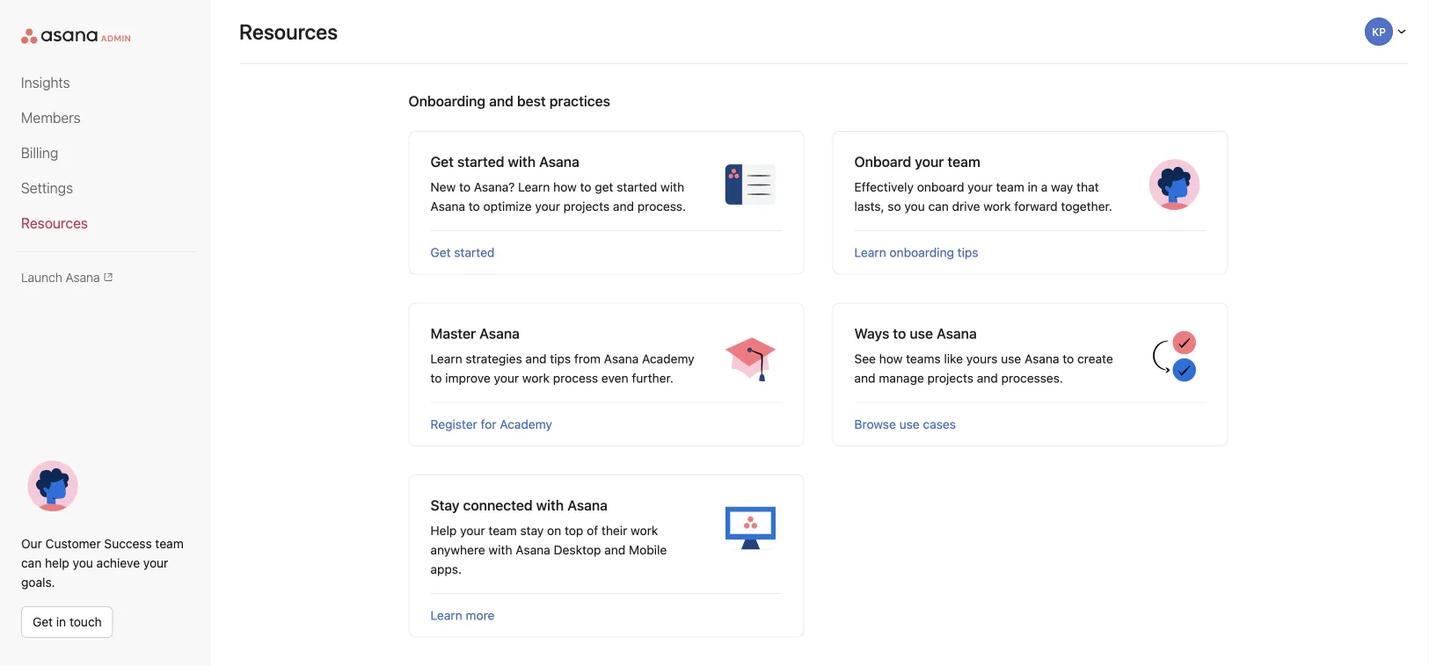 Task type: describe. For each thing, give the bounding box(es) containing it.
in inside effectively onboard your team in a way that lasts, so you can drive work forward together.
[[1028, 180, 1038, 194]]

desktop
[[554, 543, 601, 558]]

members
[[21, 110, 81, 126]]

your inside new to asana? learn how to get started with asana to optimize your projects and process.
[[535, 199, 560, 214]]

success
[[104, 537, 152, 552]]

learn strategies and tips from asana academy to improve your work process even further.
[[431, 352, 695, 386]]

drive
[[952, 199, 980, 214]]

projects inside new to asana? learn how to get started with asana to optimize your projects and process.
[[564, 199, 610, 214]]

0 horizontal spatial academy
[[500, 417, 552, 432]]

get for get started
[[431, 245, 451, 260]]

0 vertical spatial use
[[910, 325, 933, 342]]

from
[[574, 352, 601, 366]]

asana inside help your team stay on top of their work anywhere with asana desktop and mobile apps.
[[516, 543, 551, 558]]

so
[[888, 199, 901, 214]]

to left get
[[580, 180, 592, 194]]

yours
[[967, 352, 998, 366]]

register for academy
[[431, 417, 552, 432]]

learn inside new to asana? learn how to get started with asana to optimize your projects and process.
[[518, 180, 550, 194]]

onboard
[[855, 154, 912, 170]]

how inside new to asana? learn how to get started with asana to optimize your projects and process.
[[553, 180, 577, 194]]

best
[[517, 93, 546, 110]]

get in touch button
[[21, 607, 113, 639]]

more
[[466, 609, 495, 623]]

and down yours
[[977, 371, 998, 386]]

how inside see how teams like yours use asana to create and manage projects and processes.
[[879, 352, 903, 366]]

with up on
[[536, 497, 564, 514]]

billing link
[[21, 143, 190, 164]]

ways to use asana
[[855, 325, 977, 342]]

with inside new to asana? learn how to get started with asana to optimize your projects and process.
[[661, 180, 685, 194]]

in inside "button"
[[56, 615, 66, 630]]

asana up the strategies
[[480, 325, 520, 342]]

help your team stay on top of their work anywhere with asana desktop and mobile apps.
[[431, 524, 667, 577]]

asana inside learn strategies and tips from asana academy to improve your work process even further.
[[604, 352, 639, 366]]

to down asana? at top left
[[469, 199, 480, 214]]

you inside effectively onboard your team in a way that lasts, so you can drive work forward together.
[[905, 199, 925, 214]]

learn more button
[[431, 609, 495, 623]]

process.
[[638, 199, 686, 214]]

started inside new to asana? learn how to get started with asana to optimize your projects and process.
[[617, 180, 657, 194]]

to inside learn strategies and tips from asana academy to improve your work process even further.
[[431, 371, 442, 386]]

browse
[[855, 417, 896, 432]]

our customer success team can help you achieve your goals.
[[21, 537, 184, 590]]

launch
[[21, 270, 62, 285]]

mobile
[[629, 543, 667, 558]]

and left best
[[489, 93, 514, 110]]

for
[[481, 417, 497, 432]]

our
[[21, 537, 42, 552]]

billing
[[21, 145, 58, 161]]

create
[[1078, 352, 1114, 366]]

settings link
[[21, 178, 190, 199]]

like
[[944, 352, 963, 366]]

and down see
[[855, 371, 876, 386]]

work inside help your team stay on top of their work anywhere with asana desktop and mobile apps.
[[631, 524, 658, 538]]

learn for learn more
[[431, 609, 462, 623]]

and inside learn strategies and tips from asana academy to improve your work process even further.
[[526, 352, 547, 366]]

get for get started with asana
[[431, 154, 454, 170]]

work inside effectively onboard your team in a way that lasts, so you can drive work forward together.
[[984, 199, 1011, 214]]

asana up new to asana? learn how to get started with asana to optimize your projects and process.
[[539, 154, 580, 170]]

master
[[431, 325, 476, 342]]

can inside effectively onboard your team in a way that lasts, so you can drive work forward together.
[[929, 199, 949, 214]]

team up onboard
[[948, 154, 981, 170]]

your inside effectively onboard your team in a way that lasts, so you can drive work forward together.
[[968, 180, 993, 194]]

learn more
[[431, 609, 495, 623]]

see
[[855, 352, 876, 366]]

effectively onboard your team in a way that lasts, so you can drive work forward together.
[[855, 180, 1113, 214]]

anywhere
[[431, 543, 485, 558]]

register for academy button
[[431, 417, 552, 432]]

achieve
[[96, 556, 140, 571]]

resources link
[[21, 213, 190, 234]]

insights
[[21, 74, 70, 91]]

together.
[[1061, 199, 1113, 214]]

to right "new"
[[459, 180, 471, 194]]

your up onboard
[[915, 154, 944, 170]]

team inside help your team stay on top of their work anywhere with asana desktop and mobile apps.
[[489, 524, 517, 538]]

browse use cases
[[855, 417, 956, 432]]

learn onboarding tips
[[855, 245, 979, 260]]

to inside see how teams like yours use asana to create and manage projects and processes.
[[1063, 352, 1074, 366]]

learn onboarding tips button
[[855, 245, 979, 260]]

team inside effectively onboard your team in a way that lasts, so you can drive work forward together.
[[996, 180, 1025, 194]]

apps.
[[431, 563, 462, 577]]

1 vertical spatial resources
[[21, 215, 88, 232]]

stay
[[520, 524, 544, 538]]

2 vertical spatial use
[[900, 417, 920, 432]]

cases
[[923, 417, 956, 432]]

team inside our customer success team can help you achieve your goals.
[[155, 537, 184, 552]]

goals.
[[21, 576, 55, 590]]

you inside our customer success team can help you achieve your goals.
[[73, 556, 93, 571]]

even
[[602, 371, 629, 386]]



Task type: locate. For each thing, give the bounding box(es) containing it.
get down "goals."
[[33, 615, 53, 630]]

1 vertical spatial tips
[[550, 352, 571, 366]]

and inside help your team stay on top of their work anywhere with asana desktop and mobile apps.
[[605, 543, 626, 558]]

launch asana link
[[21, 270, 190, 285]]

1 horizontal spatial can
[[929, 199, 949, 214]]

1 horizontal spatial projects
[[928, 371, 974, 386]]

learn left more at the bottom of the page
[[431, 609, 462, 623]]

asana?
[[474, 180, 515, 194]]

your inside help your team stay on top of their work anywhere with asana desktop and mobile apps.
[[460, 524, 485, 538]]

new
[[431, 180, 456, 194]]

settings
[[21, 180, 73, 197]]

tips
[[958, 245, 979, 260], [550, 352, 571, 366]]

forward
[[1015, 199, 1058, 214]]

learn down master
[[431, 352, 462, 366]]

1 horizontal spatial academy
[[642, 352, 695, 366]]

started
[[457, 154, 505, 170], [617, 180, 657, 194], [454, 245, 495, 260]]

in left a
[[1028, 180, 1038, 194]]

teams
[[906, 352, 941, 366]]

connected
[[463, 497, 533, 514]]

with right anywhere
[[489, 543, 512, 558]]

get
[[431, 154, 454, 170], [431, 245, 451, 260], [33, 615, 53, 630]]

onboard your team
[[855, 154, 981, 170]]

asana down stay
[[516, 543, 551, 558]]

use left cases at the bottom right of the page
[[900, 417, 920, 432]]

0 vertical spatial can
[[929, 199, 949, 214]]

team
[[948, 154, 981, 170], [996, 180, 1025, 194], [489, 524, 517, 538], [155, 537, 184, 552]]

resources
[[239, 19, 338, 44], [21, 215, 88, 232]]

0 vertical spatial work
[[984, 199, 1011, 214]]

0 horizontal spatial you
[[73, 556, 93, 571]]

1 horizontal spatial in
[[1028, 180, 1038, 194]]

help
[[431, 524, 457, 538]]

members link
[[21, 107, 190, 128]]

2 vertical spatial work
[[631, 524, 658, 538]]

get started
[[431, 245, 495, 260]]

academy
[[642, 352, 695, 366], [500, 417, 552, 432]]

onboarding and best practices
[[409, 93, 610, 110]]

0 vertical spatial get
[[431, 154, 454, 170]]

learn for learn strategies and tips from asana academy to improve your work process even further.
[[431, 352, 462, 366]]

touch
[[69, 615, 102, 630]]

1 horizontal spatial you
[[905, 199, 925, 214]]

you right the so
[[905, 199, 925, 214]]

on
[[547, 524, 561, 538]]

asana right launch
[[66, 270, 100, 285]]

can inside our customer success team can help you achieve your goals.
[[21, 556, 42, 571]]

0 vertical spatial resources
[[239, 19, 338, 44]]

way
[[1051, 180, 1074, 194]]

and inside new to asana? learn how to get started with asana to optimize your projects and process.
[[613, 199, 634, 214]]

a
[[1041, 180, 1048, 194]]

strategies
[[466, 352, 522, 366]]

2 vertical spatial started
[[454, 245, 495, 260]]

1 vertical spatial use
[[1001, 352, 1022, 366]]

get down "new"
[[431, 245, 451, 260]]

projects down get
[[564, 199, 610, 214]]

team down connected
[[489, 524, 517, 538]]

0 vertical spatial tips
[[958, 245, 979, 260]]

help
[[45, 556, 69, 571]]

learn for learn onboarding tips
[[855, 245, 887, 260]]

academy right for
[[500, 417, 552, 432]]

and down their
[[605, 543, 626, 558]]

how left get
[[553, 180, 577, 194]]

projects down like
[[928, 371, 974, 386]]

1 horizontal spatial resources
[[239, 19, 338, 44]]

1 vertical spatial started
[[617, 180, 657, 194]]

browse use cases button
[[855, 417, 956, 432]]

with up asana? at top left
[[508, 154, 536, 170]]

tips up process
[[550, 352, 571, 366]]

process
[[553, 371, 598, 386]]

to left improve
[[431, 371, 442, 386]]

1 vertical spatial projects
[[928, 371, 974, 386]]

academy inside learn strategies and tips from asana academy to improve your work process even further.
[[642, 352, 695, 366]]

0 horizontal spatial projects
[[564, 199, 610, 214]]

stay
[[431, 497, 460, 514]]

register
[[431, 417, 478, 432]]

started up the process.
[[617, 180, 657, 194]]

learn down lasts,
[[855, 245, 887, 260]]

their
[[602, 524, 628, 538]]

processes.
[[1002, 371, 1063, 386]]

started up asana? at top left
[[457, 154, 505, 170]]

1 vertical spatial academy
[[500, 417, 552, 432]]

asana inside new to asana? learn how to get started with asana to optimize your projects and process.
[[431, 199, 465, 214]]

started for get started
[[454, 245, 495, 260]]

asana down "new"
[[431, 199, 465, 214]]

learn inside learn strategies and tips from asana academy to improve your work process even further.
[[431, 352, 462, 366]]

optimize
[[483, 199, 532, 214]]

projects inside see how teams like yours use asana to create and manage projects and processes.
[[928, 371, 974, 386]]

effectively
[[855, 180, 914, 194]]

0 vertical spatial in
[[1028, 180, 1038, 194]]

1 horizontal spatial tips
[[958, 245, 979, 260]]

with inside help your team stay on top of their work anywhere with asana desktop and mobile apps.
[[489, 543, 512, 558]]

work left process
[[522, 371, 550, 386]]

get for get in touch
[[33, 615, 53, 630]]

get inside "button"
[[33, 615, 53, 630]]

0 vertical spatial how
[[553, 180, 577, 194]]

team up forward at the top
[[996, 180, 1025, 194]]

practices
[[550, 93, 610, 110]]

in
[[1028, 180, 1038, 194], [56, 615, 66, 630]]

manage
[[879, 371, 924, 386]]

top
[[565, 524, 584, 538]]

0 vertical spatial started
[[457, 154, 505, 170]]

asana up like
[[937, 325, 977, 342]]

how
[[553, 180, 577, 194], [879, 352, 903, 366]]

work
[[984, 199, 1011, 214], [522, 371, 550, 386], [631, 524, 658, 538]]

use inside see how teams like yours use asana to create and manage projects and processes.
[[1001, 352, 1022, 366]]

and
[[489, 93, 514, 110], [613, 199, 634, 214], [526, 352, 547, 366], [855, 371, 876, 386], [977, 371, 998, 386], [605, 543, 626, 558]]

work up mobile
[[631, 524, 658, 538]]

2 vertical spatial get
[[33, 615, 53, 630]]

use
[[910, 325, 933, 342], [1001, 352, 1022, 366], [900, 417, 920, 432]]

started for get started with asana
[[457, 154, 505, 170]]

ways
[[855, 325, 890, 342]]

team right success
[[155, 537, 184, 552]]

can down onboard
[[929, 199, 949, 214]]

how up manage at right
[[879, 352, 903, 366]]

you
[[905, 199, 925, 214], [73, 556, 93, 571]]

1 horizontal spatial work
[[631, 524, 658, 538]]

that
[[1077, 180, 1099, 194]]

learn
[[518, 180, 550, 194], [855, 245, 887, 260], [431, 352, 462, 366], [431, 609, 462, 623]]

work right drive
[[984, 199, 1011, 214]]

academy up 'further.'
[[642, 352, 695, 366]]

see how teams like yours use asana to create and manage projects and processes.
[[855, 352, 1114, 386]]

get started with asana
[[431, 154, 580, 170]]

1 vertical spatial work
[[522, 371, 550, 386]]

onboard
[[917, 180, 965, 194]]

1 horizontal spatial how
[[879, 352, 903, 366]]

0 horizontal spatial can
[[21, 556, 42, 571]]

to left create
[[1063, 352, 1074, 366]]

and down get
[[613, 199, 634, 214]]

to right ways
[[893, 325, 906, 342]]

improve
[[445, 371, 491, 386]]

asana up processes.
[[1025, 352, 1060, 366]]

tips right onboarding
[[958, 245, 979, 260]]

your up anywhere
[[460, 524, 485, 538]]

your down success
[[143, 556, 168, 571]]

new to asana? learn how to get started with asana to optimize your projects and process.
[[431, 180, 686, 214]]

onboarding
[[890, 245, 954, 260]]

0 horizontal spatial in
[[56, 615, 66, 630]]

onboarding
[[409, 93, 486, 110]]

0 vertical spatial academy
[[642, 352, 695, 366]]

asana up even
[[604, 352, 639, 366]]

further.
[[632, 371, 674, 386]]

launch asana
[[21, 270, 100, 285]]

started down optimize
[[454, 245, 495, 260]]

and right the strategies
[[526, 352, 547, 366]]

1 vertical spatial can
[[21, 556, 42, 571]]

get in touch
[[33, 615, 102, 630]]

0 horizontal spatial work
[[522, 371, 550, 386]]

1 vertical spatial get
[[431, 245, 451, 260]]

master asana
[[431, 325, 520, 342]]

1 vertical spatial you
[[73, 556, 93, 571]]

your down the strategies
[[494, 371, 519, 386]]

use up processes.
[[1001, 352, 1022, 366]]

in left touch
[[56, 615, 66, 630]]

get
[[595, 180, 614, 194]]

0 horizontal spatial how
[[553, 180, 577, 194]]

with up the process.
[[661, 180, 685, 194]]

asana up of
[[568, 497, 608, 514]]

learn up optimize
[[518, 180, 550, 194]]

get started button
[[431, 245, 495, 260]]

customer
[[45, 537, 101, 552]]

your
[[915, 154, 944, 170], [968, 180, 993, 194], [535, 199, 560, 214], [494, 371, 519, 386], [460, 524, 485, 538], [143, 556, 168, 571]]

with
[[508, 154, 536, 170], [661, 180, 685, 194], [536, 497, 564, 514], [489, 543, 512, 558]]

asana inside see how teams like yours use asana to create and manage projects and processes.
[[1025, 352, 1060, 366]]

use up teams
[[910, 325, 933, 342]]

work inside learn strategies and tips from asana academy to improve your work process even further.
[[522, 371, 550, 386]]

get up "new"
[[431, 154, 454, 170]]

your inside learn strategies and tips from asana academy to improve your work process even further.
[[494, 371, 519, 386]]

your inside our customer success team can help you achieve your goals.
[[143, 556, 168, 571]]

your up drive
[[968, 180, 993, 194]]

2 horizontal spatial work
[[984, 199, 1011, 214]]

tips inside learn strategies and tips from asana academy to improve your work process even further.
[[550, 352, 571, 366]]

you down customer
[[73, 556, 93, 571]]

0 horizontal spatial tips
[[550, 352, 571, 366]]

insights link
[[21, 72, 190, 93]]

stay connected with asana
[[431, 497, 608, 514]]

your right optimize
[[535, 199, 560, 214]]

can down our
[[21, 556, 42, 571]]

1 vertical spatial in
[[56, 615, 66, 630]]

of
[[587, 524, 598, 538]]

lasts,
[[855, 199, 885, 214]]

0 horizontal spatial resources
[[21, 215, 88, 232]]

0 vertical spatial projects
[[564, 199, 610, 214]]

to
[[459, 180, 471, 194], [580, 180, 592, 194], [469, 199, 480, 214], [893, 325, 906, 342], [1063, 352, 1074, 366], [431, 371, 442, 386]]

0 vertical spatial you
[[905, 199, 925, 214]]

1 vertical spatial how
[[879, 352, 903, 366]]



Task type: vqa. For each thing, say whether or not it's contained in the screenshot.
manage
yes



